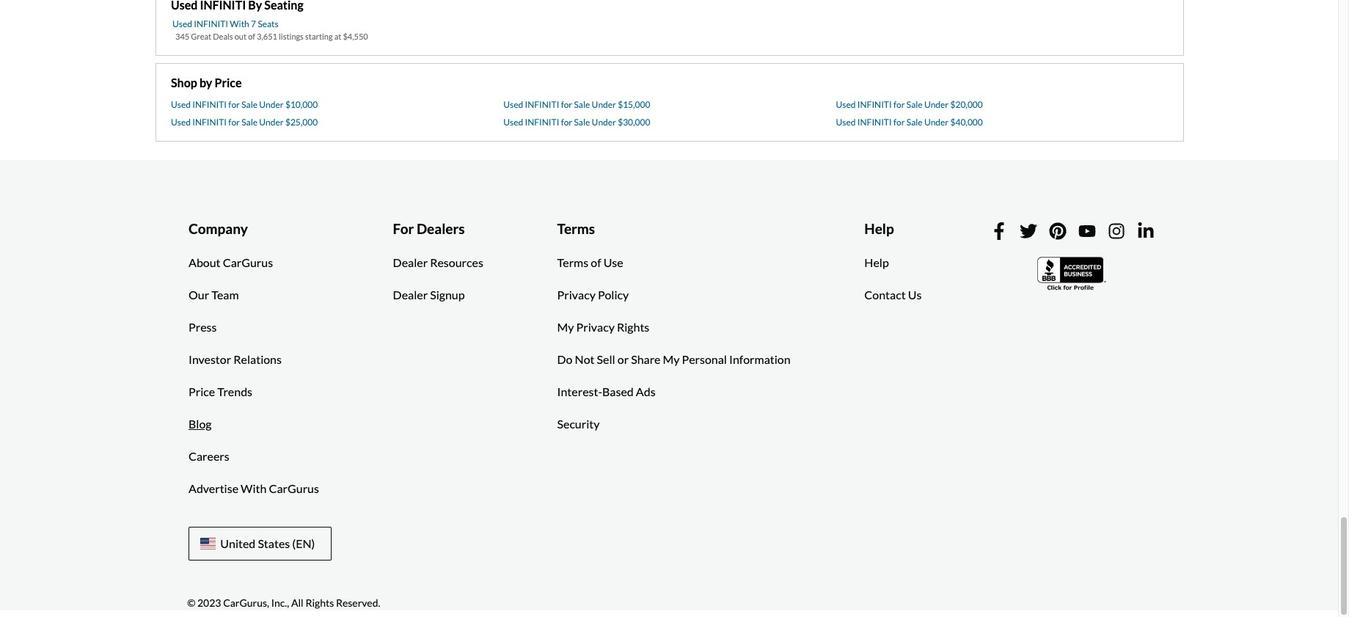 Task type: describe. For each thing, give the bounding box(es) containing it.
used infiniti for sale under $15,000 link
[[504, 99, 651, 110]]

interest-
[[557, 385, 602, 399]]

with inside advertise with cargurus link
[[241, 481, 267, 495]]

dealer signup
[[393, 288, 465, 302]]

click for the bbb business review of this auto listing service in cambridge ma image
[[1038, 255, 1108, 292]]

for
[[393, 220, 414, 237]]

company
[[189, 220, 248, 237]]

used infiniti for sale under $25,000 link
[[171, 116, 318, 127]]

blog link
[[178, 408, 223, 440]]

by
[[200, 76, 212, 90]]

price trends
[[189, 385, 252, 399]]

united states (en)
[[220, 537, 315, 550]]

0 vertical spatial privacy
[[557, 288, 596, 302]]

(en)
[[292, 537, 315, 550]]

us image
[[200, 538, 216, 550]]

used infiniti for sale under $20,000 used infiniti for sale under $25,000
[[171, 99, 983, 127]]

out
[[235, 31, 247, 41]]

dealer for dealer signup
[[393, 288, 428, 302]]

2023
[[197, 597, 221, 609]]

$15,000
[[618, 99, 651, 110]]

about
[[189, 255, 221, 269]]

infiniti for used infiniti with 7 seats 345 great deals out of 3,651 listings starting at $4,550
[[194, 18, 228, 29]]

share
[[631, 352, 661, 366]]

sale for used infiniti for sale under $20,000 used infiniti for sale under $25,000
[[907, 99, 923, 110]]

deals
[[213, 31, 233, 41]]

infiniti for used infiniti for sale under $20,000 used infiniti for sale under $25,000
[[858, 99, 892, 110]]

1 horizontal spatial rights
[[617, 320, 650, 334]]

used infiniti for sale under $15,000
[[504, 99, 651, 110]]

investor
[[189, 352, 231, 366]]

infiniti for used infiniti for sale under $40,000
[[858, 116, 892, 127]]

interest-based ads link
[[546, 376, 667, 408]]

information
[[729, 352, 791, 366]]

used infiniti for sale under $10,000 link
[[171, 99, 318, 110]]

under for used infiniti for sale under $10,000
[[259, 99, 284, 110]]

dealers
[[417, 220, 465, 237]]

contact us
[[865, 288, 922, 302]]

privacy policy
[[557, 288, 629, 302]]

sale down used infiniti for sale under $10,000
[[242, 116, 258, 127]]

under for used infiniti for sale under $40,000
[[925, 116, 949, 127]]

under for used infiniti for sale under $30,000
[[592, 116, 616, 127]]

careers
[[189, 449, 229, 463]]

about cargurus link
[[178, 247, 284, 279]]

for for used infiniti for sale under $20,000 used infiniti for sale under $25,000
[[894, 99, 905, 110]]

for for used infiniti for sale under $15,000
[[561, 99, 573, 110]]

used for used infiniti for sale under $15,000
[[504, 99, 523, 110]]

reserved.
[[336, 597, 380, 609]]

1 horizontal spatial of
[[591, 255, 601, 269]]

sell
[[597, 352, 615, 366]]

do not sell or share my personal information
[[557, 352, 791, 366]]

1 vertical spatial price
[[189, 385, 215, 399]]

inc.,
[[271, 597, 289, 609]]

for dealers
[[393, 220, 465, 237]]

seats
[[258, 18, 279, 29]]

used infiniti with 7 seats 345 great deals out of 3,651 listings starting at $4,550
[[172, 18, 368, 41]]

1 help from the top
[[865, 220, 894, 237]]

used for used infiniti for sale under $40,000
[[836, 116, 856, 127]]

infiniti for used infiniti for sale under $30,000
[[525, 116, 559, 127]]

based
[[602, 385, 634, 399]]

my privacy rights link
[[546, 311, 661, 344]]

used for used infiniti with 7 seats 345 great deals out of 3,651 listings starting at $4,550
[[172, 18, 192, 29]]

used infiniti for sale under $40,000
[[836, 116, 983, 127]]

contact us link
[[854, 279, 933, 311]]

$10,000
[[285, 99, 318, 110]]

starting
[[305, 31, 333, 41]]

dealer resources link
[[382, 247, 494, 279]]

blog
[[189, 417, 212, 431]]

for down used infiniti for sale under $10,000
[[228, 116, 240, 127]]

$25,000
[[285, 116, 318, 127]]

policy
[[598, 288, 629, 302]]

or
[[618, 352, 629, 366]]

personal
[[682, 352, 727, 366]]

terms for terms
[[557, 220, 595, 237]]

dealer resources
[[393, 255, 483, 269]]

sale for used infiniti for sale under $15,000
[[574, 99, 590, 110]]

advertise with cargurus link
[[178, 473, 330, 505]]

dealer signup link
[[382, 279, 476, 311]]

ads
[[636, 385, 656, 399]]

resources
[[430, 255, 483, 269]]

investor relations
[[189, 352, 282, 366]]

0 vertical spatial price
[[215, 76, 242, 90]]

cargurus,
[[223, 597, 269, 609]]

us
[[908, 288, 922, 302]]

our team
[[189, 288, 239, 302]]

345
[[175, 31, 189, 41]]

used for used infiniti for sale under $30,000
[[504, 116, 523, 127]]

used infiniti for sale under $10,000
[[171, 99, 318, 110]]

under for used infiniti for sale under $15,000
[[592, 99, 616, 110]]



Task type: locate. For each thing, give the bounding box(es) containing it.
dealer for dealer resources
[[393, 255, 428, 269]]

dealer down for
[[393, 255, 428, 269]]

my privacy rights
[[557, 320, 650, 334]]

2 help from the top
[[865, 255, 889, 269]]

1 vertical spatial my
[[663, 352, 680, 366]]

relations
[[234, 352, 282, 366]]

states
[[258, 537, 290, 550]]

infiniti for used infiniti for sale under $10,000
[[192, 99, 227, 110]]

with up the out at the top of page
[[230, 18, 249, 29]]

security
[[557, 417, 600, 431]]

1 vertical spatial rights
[[306, 597, 334, 609]]

of inside used infiniti with 7 seats 345 great deals out of 3,651 listings starting at $4,550
[[248, 31, 255, 41]]

privacy down terms of use link
[[557, 288, 596, 302]]

infiniti down used infiniti for sale under $20,000 link
[[858, 116, 892, 127]]

infiniti up used infiniti for sale under $30,000
[[525, 99, 559, 110]]

help
[[865, 220, 894, 237], [865, 255, 889, 269]]

press link
[[178, 311, 228, 344]]

used infiniti for sale under $30,000 link
[[504, 116, 651, 127]]

used infiniti for sale under $40,000 link
[[836, 116, 983, 127]]

0 vertical spatial with
[[230, 18, 249, 29]]

sale for used infiniti for sale under $30,000
[[574, 116, 590, 127]]

terms for terms of use
[[557, 255, 589, 269]]

careers link
[[178, 440, 240, 473]]

0 vertical spatial rights
[[617, 320, 650, 334]]

privacy down privacy policy link
[[576, 320, 615, 334]]

under
[[259, 99, 284, 110], [592, 99, 616, 110], [925, 99, 949, 110], [259, 116, 284, 127], [592, 116, 616, 127], [925, 116, 949, 127]]

0 horizontal spatial my
[[557, 320, 574, 334]]

used infiniti for sale under $20,000 link
[[836, 99, 983, 110]]

cargurus up team
[[223, 255, 273, 269]]

for up used infiniti for sale under $25,000 link
[[228, 99, 240, 110]]

at
[[334, 31, 342, 41]]

contact
[[865, 288, 906, 302]]

of right the out at the top of page
[[248, 31, 255, 41]]

sale for used infiniti for sale under $40,000
[[907, 116, 923, 127]]

of
[[248, 31, 255, 41], [591, 255, 601, 269]]

sale up used infiniti for sale under $30,000
[[574, 99, 590, 110]]

privacy policy link
[[546, 279, 640, 311]]

terms of use link
[[546, 247, 635, 279]]

1 vertical spatial of
[[591, 255, 601, 269]]

infiniti
[[194, 18, 228, 29], [192, 99, 227, 110], [525, 99, 559, 110], [858, 99, 892, 110], [192, 116, 227, 127], [525, 116, 559, 127], [858, 116, 892, 127]]

$40,000
[[951, 116, 983, 127]]

listings
[[279, 31, 304, 41]]

0 vertical spatial dealer
[[393, 255, 428, 269]]

0 vertical spatial terms
[[557, 220, 595, 237]]

used for used infiniti for sale under $10,000
[[171, 99, 191, 110]]

not
[[575, 352, 595, 366]]

infiniti down 'used infiniti for sale under $15,000'
[[525, 116, 559, 127]]

7
[[251, 18, 256, 29]]

0 vertical spatial cargurus
[[223, 255, 273, 269]]

security link
[[546, 408, 611, 440]]

rights up or
[[617, 320, 650, 334]]

terms up privacy policy
[[557, 255, 589, 269]]

0 vertical spatial my
[[557, 320, 574, 334]]

for up used infiniti for sale under $30,000
[[561, 99, 573, 110]]

1 vertical spatial terms
[[557, 255, 589, 269]]

under left the '$20,000'
[[925, 99, 949, 110]]

1 dealer from the top
[[393, 255, 428, 269]]

cargurus up (en)
[[269, 481, 319, 495]]

with inside used infiniti with 7 seats 345 great deals out of 3,651 listings starting at $4,550
[[230, 18, 249, 29]]

infiniti up used infiniti for sale under $40,000 link
[[858, 99, 892, 110]]

1 vertical spatial cargurus
[[269, 481, 319, 495]]

$30,000
[[618, 116, 651, 127]]

for down used infiniti for sale under $20,000 link
[[894, 116, 905, 127]]

under for used infiniti for sale under $20,000 used infiniti for sale under $25,000
[[925, 99, 949, 110]]

advertise
[[189, 481, 239, 495]]

interest-based ads
[[557, 385, 656, 399]]

price
[[215, 76, 242, 90], [189, 385, 215, 399]]

infiniti inside used infiniti with 7 seats 345 great deals out of 3,651 listings starting at $4,550
[[194, 18, 228, 29]]

with right advertise
[[241, 481, 267, 495]]

advertise with cargurus
[[189, 481, 319, 495]]

shop by price
[[171, 76, 242, 90]]

signup
[[430, 288, 465, 302]]

of left use
[[591, 255, 601, 269]]

2 dealer from the top
[[393, 288, 428, 302]]

2 terms from the top
[[557, 255, 589, 269]]

team
[[211, 288, 239, 302]]

terms up terms of use
[[557, 220, 595, 237]]

$4,550
[[343, 31, 368, 41]]

used infiniti for sale under $30,000
[[504, 116, 651, 127]]

help link
[[854, 247, 900, 279]]

sale down 'used infiniti for sale under $15,000'
[[574, 116, 590, 127]]

rights right the all
[[306, 597, 334, 609]]

infiniti for used infiniti for sale under $15,000
[[525, 99, 559, 110]]

for
[[228, 99, 240, 110], [561, 99, 573, 110], [894, 99, 905, 110], [228, 116, 240, 127], [561, 116, 573, 127], [894, 116, 905, 127]]

used for used infiniti for sale under $20,000 used infiniti for sale under $25,000
[[836, 99, 856, 110]]

for down 'used infiniti for sale under $15,000'
[[561, 116, 573, 127]]

0 vertical spatial help
[[865, 220, 894, 237]]

0 horizontal spatial of
[[248, 31, 255, 41]]

great
[[191, 31, 212, 41]]

dealer
[[393, 255, 428, 269], [393, 288, 428, 302]]

united
[[220, 537, 256, 550]]

sale up used infiniti for sale under $25,000 link
[[242, 99, 258, 110]]

under left $15,000
[[592, 99, 616, 110]]

© 2023 cargurus, inc., all rights reserved.
[[187, 597, 380, 609]]

dealer left signup
[[393, 288, 428, 302]]

help up contact
[[865, 255, 889, 269]]

trends
[[217, 385, 252, 399]]

do not sell or share my personal information link
[[546, 344, 802, 376]]

price up blog
[[189, 385, 215, 399]]

press
[[189, 320, 217, 334]]

my up the do
[[557, 320, 574, 334]]

for up used infiniti for sale under $40,000
[[894, 99, 905, 110]]

terms of use
[[557, 255, 624, 269]]

about cargurus
[[189, 255, 273, 269]]

©
[[187, 597, 195, 609]]

for for used infiniti for sale under $30,000
[[561, 116, 573, 127]]

infiniti down "shop by price"
[[192, 99, 227, 110]]

$20,000
[[951, 99, 983, 110]]

infiniti up great
[[194, 18, 228, 29]]

shop
[[171, 76, 197, 90]]

under left $40,000
[[925, 116, 949, 127]]

price right by
[[215, 76, 242, 90]]

all
[[291, 597, 304, 609]]

our
[[189, 288, 209, 302]]

do
[[557, 352, 573, 366]]

1 vertical spatial help
[[865, 255, 889, 269]]

under left $30,000
[[592, 116, 616, 127]]

help up help link
[[865, 220, 894, 237]]

my right the share
[[663, 352, 680, 366]]

3,651
[[257, 31, 277, 41]]

terms
[[557, 220, 595, 237], [557, 255, 589, 269]]

sale up used infiniti for sale under $40,000
[[907, 99, 923, 110]]

under left $25,000
[[259, 116, 284, 127]]

1 horizontal spatial my
[[663, 352, 680, 366]]

1 terms from the top
[[557, 220, 595, 237]]

under left $10,000
[[259, 99, 284, 110]]

0 horizontal spatial rights
[[306, 597, 334, 609]]

0 vertical spatial of
[[248, 31, 255, 41]]

rights
[[617, 320, 650, 334], [306, 597, 334, 609]]

for for used infiniti for sale under $40,000
[[894, 116, 905, 127]]

our team link
[[178, 279, 250, 311]]

investor relations link
[[178, 344, 293, 376]]

for for used infiniti for sale under $10,000
[[228, 99, 240, 110]]

sale down used infiniti for sale under $20,000 link
[[907, 116, 923, 127]]

infiniti down used infiniti for sale under $10,000
[[192, 116, 227, 127]]

price trends link
[[178, 376, 263, 408]]

sale for used infiniti for sale under $10,000
[[242, 99, 258, 110]]

my
[[557, 320, 574, 334], [663, 352, 680, 366]]

used infiniti with 7 seats link
[[172, 18, 279, 29]]

used inside used infiniti with 7 seats 345 great deals out of 3,651 listings starting at $4,550
[[172, 18, 192, 29]]

1 vertical spatial privacy
[[576, 320, 615, 334]]

use
[[604, 255, 624, 269]]

1 vertical spatial dealer
[[393, 288, 428, 302]]

with
[[230, 18, 249, 29], [241, 481, 267, 495]]

privacy
[[557, 288, 596, 302], [576, 320, 615, 334]]

1 vertical spatial with
[[241, 481, 267, 495]]



Task type: vqa. For each thing, say whether or not it's contained in the screenshot.
right MY
yes



